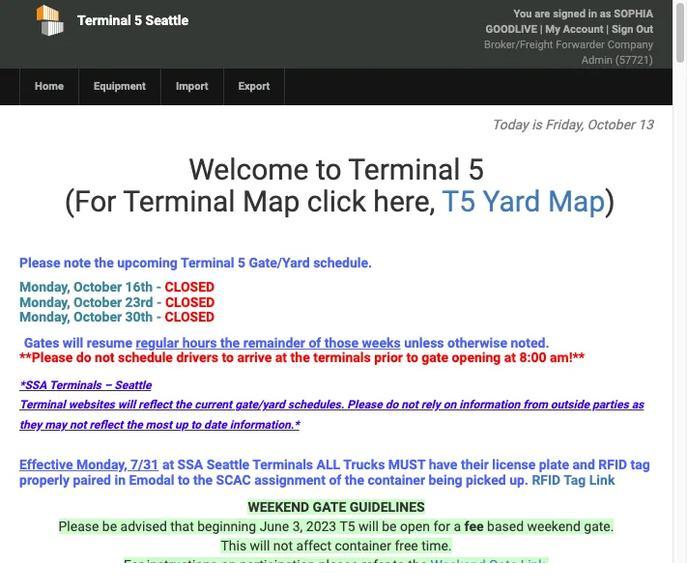 Task type: describe. For each thing, give the bounding box(es) containing it.
sophia
[[614, 8, 653, 20]]

up
[[175, 418, 188, 432]]

schedule
[[118, 350, 173, 365]]

will inside *ssa terminals – seattle terminal websites will reflect the current gate/yard schedules. please do not rely on information from outside parties as they may not reflect the most up to date information.*
[[118, 399, 135, 412]]

to left arrive on the left of page
[[222, 350, 234, 365]]

fee
[[464, 519, 484, 534]]

note
[[64, 255, 91, 271]]

terminal 5 seattle link
[[19, 0, 267, 41]]

weeks
[[362, 335, 401, 350]]

2 map from the left
[[548, 185, 605, 218]]

0 horizontal spatial reflect
[[89, 418, 123, 432]]

7/31
[[131, 457, 159, 473]]

arrive
[[237, 350, 272, 365]]

from
[[523, 399, 548, 412]]

to inside welcome to terminal 5 (for terminal map click here, t5 yard map )
[[316, 153, 342, 187]]

goodlive
[[486, 23, 537, 36]]

to inside at ssa seattle terminals all trucks must have their license plate and rfid tag properly paired in emodal to the scac assignment of the container being picked up.
[[178, 472, 190, 488]]

schedules.
[[288, 399, 344, 412]]

(57721)
[[615, 54, 653, 67]]

time.
[[422, 538, 452, 554]]

this
[[221, 538, 247, 554]]

*ssa
[[19, 379, 47, 393]]

import
[[176, 80, 208, 93]]

1 | from the left
[[540, 23, 543, 36]]

container inside at ssa seattle terminals all trucks must have their license plate and rfid tag properly paired in emodal to the scac assignment of the container being picked up.
[[368, 472, 425, 488]]

at ssa seattle terminals all trucks must have their license plate and rfid tag properly paired in emodal to the scac assignment of the container being picked up.
[[19, 457, 650, 488]]

are
[[535, 8, 550, 20]]

1 closed from the top
[[165, 280, 215, 295]]

in inside you are signed in as sophia goodlive
[[588, 8, 597, 20]]

welcome to terminal 5 (for terminal map click here, t5 yard map )
[[57, 153, 615, 218]]

they
[[19, 418, 42, 432]]

rely
[[421, 399, 441, 412]]

effective monday, 7/31
[[19, 457, 159, 473]]

the left scac
[[193, 472, 213, 488]]

affect
[[296, 538, 332, 554]]

guidelines
[[350, 500, 425, 515]]

october left "23rd"
[[74, 295, 122, 310]]

seattle for terminal
[[146, 13, 189, 28]]

to left gate
[[406, 350, 418, 365]]

june
[[260, 519, 289, 534]]

company
[[608, 39, 653, 51]]

regular
[[136, 335, 179, 350]]

2 | from the left
[[606, 23, 609, 36]]

current
[[195, 399, 232, 412]]

most
[[146, 418, 172, 432]]

rfid tag link link
[[532, 472, 618, 488]]

picked
[[466, 472, 506, 488]]

out
[[636, 23, 653, 36]]

1 - from the top
[[156, 280, 162, 295]]

properly
[[19, 472, 70, 488]]

forwarder
[[556, 39, 605, 51]]

october left 13 at right
[[587, 117, 635, 132]]

otherwise
[[448, 335, 507, 350]]

gate.
[[584, 519, 614, 534]]

not right may at the bottom left of page
[[70, 418, 87, 432]]

the left 'most'
[[126, 418, 143, 432]]

websites
[[68, 399, 115, 412]]

sign
[[612, 23, 633, 36]]

will inside the gates will resume regular hours the remainder of those weeks unless otherwise noted. **please do not schedule drivers to arrive at the terminals prior to gate opening at 8:00 am!**
[[63, 335, 83, 350]]

advised
[[120, 519, 167, 534]]

effective
[[19, 457, 73, 473]]

the left terminals
[[291, 350, 310, 365]]

3 - from the top
[[156, 309, 162, 325]]

outside
[[551, 399, 590, 412]]

tag
[[631, 457, 650, 473]]

that
[[170, 519, 194, 534]]

free
[[395, 538, 418, 554]]

gates will resume regular hours the remainder of those weeks unless otherwise noted. **please do not schedule drivers to arrive at the terminals prior to gate opening at 8:00 am!**
[[19, 335, 585, 365]]

as inside *ssa terminals – seattle terminal websites will reflect the current gate/yard schedules. please do not rely on information from outside parties as they may not reflect the most up to date information.*
[[632, 399, 644, 412]]

account
[[563, 23, 604, 36]]

0 vertical spatial reflect
[[138, 399, 172, 412]]

based
[[487, 519, 524, 534]]

click
[[307, 185, 366, 218]]

at inside at ssa seattle terminals all trucks must have their license plate and rfid tag properly paired in emodal to the scac assignment of the container being picked up.
[[162, 457, 174, 473]]

export
[[238, 80, 270, 93]]

those
[[325, 335, 359, 350]]

broker/freight
[[484, 39, 553, 51]]

assignment
[[254, 472, 326, 488]]

terminals inside at ssa seattle terminals all trucks must have their license plate and rfid tag properly paired in emodal to the scac assignment of the container being picked up.
[[252, 457, 313, 473]]

trucks
[[343, 457, 385, 473]]

do inside *ssa terminals – seattle terminal websites will reflect the current gate/yard schedules. please do not rely on information from outside parties as they may not reflect the most up to date information.*
[[385, 399, 398, 412]]

their
[[461, 457, 489, 473]]

terminal inside please note the upcoming terminal 5 gate/yard schedule. monday, october 16th - closed monday, october 23rd - closed monday, october 30th - closed
[[181, 255, 234, 271]]

on
[[443, 399, 456, 412]]

friday,
[[545, 117, 584, 132]]

0 horizontal spatial 5
[[134, 13, 142, 28]]

t5 inside welcome to terminal 5 (for terminal map click here, t5 yard map )
[[442, 185, 476, 218]]

home
[[35, 80, 64, 93]]

paired
[[73, 472, 111, 488]]

not left 'rely'
[[401, 399, 418, 412]]

export link
[[223, 69, 285, 105]]

gate
[[313, 500, 346, 515]]

**please
[[19, 350, 73, 365]]

5 inside please note the upcoming terminal 5 gate/yard schedule. monday, october 16th - closed monday, october 23rd - closed monday, october 30th - closed
[[238, 255, 246, 271]]

weekend
[[248, 500, 309, 515]]

for
[[433, 519, 450, 534]]

terminals inside *ssa terminals – seattle terminal websites will reflect the current gate/yard schedules. please do not rely on information from outside parties as they may not reflect the most up to date information.*
[[49, 379, 101, 393]]

rfid tag link
[[532, 472, 618, 488]]

not inside the gates will resume regular hours the remainder of those weeks unless otherwise noted. **please do not schedule drivers to arrive at the terminals prior to gate opening at 8:00 am!**
[[95, 350, 115, 365]]

seattle inside *ssa terminals – seattle terminal websites will reflect the current gate/yard schedules. please do not rely on information from outside parties as they may not reflect the most up to date information.*
[[114, 379, 151, 393]]

today is friday, october 13
[[492, 117, 653, 132]]

information.*
[[230, 418, 299, 432]]

noted.
[[511, 335, 550, 350]]



Task type: vqa. For each thing, say whether or not it's contained in the screenshot.
the Time
no



Task type: locate. For each thing, give the bounding box(es) containing it.
am!**
[[550, 350, 585, 365]]

not up –
[[95, 350, 115, 365]]

as up account
[[600, 8, 611, 20]]

terminal
[[77, 13, 131, 28], [348, 153, 461, 187], [123, 185, 235, 218], [181, 255, 234, 271], [19, 399, 65, 412]]

t5 right 2023
[[340, 519, 355, 534]]

remainder
[[243, 335, 305, 350]]

gate/yard
[[249, 255, 310, 271]]

container left free
[[335, 538, 391, 554]]

in
[[588, 8, 597, 20], [114, 472, 126, 488]]

2 horizontal spatial 5
[[468, 153, 484, 187]]

please right the schedules.
[[347, 399, 382, 412]]

please inside please note the upcoming terminal 5 gate/yard schedule. monday, october 16th - closed monday, october 23rd - closed monday, october 30th - closed
[[19, 255, 60, 271]]

terminals
[[49, 379, 101, 393], [252, 457, 313, 473]]

0 vertical spatial as
[[600, 8, 611, 20]]

october
[[587, 117, 635, 132], [74, 280, 122, 295], [74, 295, 122, 310], [74, 309, 122, 325]]

16th
[[125, 280, 153, 295]]

in up account
[[588, 8, 597, 20]]

home link
[[19, 69, 78, 105]]

1 horizontal spatial at
[[275, 350, 287, 365]]

of inside at ssa seattle terminals all trucks must have their license plate and rfid tag properly paired in emodal to the scac assignment of the container being picked up.
[[329, 472, 342, 488]]

will right websites at the bottom of page
[[118, 399, 135, 412]]

october up resume
[[74, 309, 122, 325]]

must
[[388, 457, 425, 473]]

1 vertical spatial 5
[[468, 153, 484, 187]]

at left ssa
[[162, 457, 174, 473]]

3,
[[293, 519, 303, 534]]

at right arrive on the left of page
[[275, 350, 287, 365]]

at left 8:00
[[504, 350, 516, 365]]

in inside at ssa seattle terminals all trucks must have their license plate and rfid tag properly paired in emodal to the scac assignment of the container being picked up.
[[114, 472, 126, 488]]

0 vertical spatial do
[[76, 350, 91, 365]]

do right the **please
[[76, 350, 91, 365]]

please inside *ssa terminals – seattle terminal websites will reflect the current gate/yard schedules. please do not rely on information from outside parties as they may not reflect the most up to date information.*
[[347, 399, 382, 412]]

up.
[[509, 472, 529, 488]]

1 map from the left
[[243, 185, 300, 218]]

my account link
[[545, 23, 604, 36]]

october down note
[[74, 280, 122, 295]]

will down guidelines
[[359, 519, 379, 534]]

please down paired
[[58, 519, 99, 534]]

reflect down websites at the bottom of page
[[89, 418, 123, 432]]

2023
[[306, 519, 337, 534]]

and
[[573, 457, 595, 473]]

seattle right ssa
[[207, 457, 250, 473]]

seattle right –
[[114, 379, 151, 393]]

2 vertical spatial seattle
[[207, 457, 250, 473]]

| left "sign"
[[606, 23, 609, 36]]

map right yard
[[548, 185, 605, 218]]

0 vertical spatial t5
[[442, 185, 476, 218]]

seattle for at
[[207, 457, 250, 473]]

may
[[45, 418, 67, 432]]

- right 30th
[[156, 309, 162, 325]]

prior
[[374, 350, 403, 365]]

closed
[[165, 280, 215, 295], [165, 295, 215, 310], [165, 309, 215, 325]]

you
[[514, 8, 532, 20]]

1 horizontal spatial |
[[606, 23, 609, 36]]

|
[[540, 23, 543, 36], [606, 23, 609, 36]]

- right 16th
[[156, 280, 162, 295]]

a
[[454, 519, 461, 534]]

gates
[[24, 335, 59, 350]]

be left "advised"
[[102, 519, 117, 534]]

5
[[134, 13, 142, 28], [468, 153, 484, 187], [238, 255, 246, 271]]

opening
[[452, 350, 501, 365]]

container
[[368, 472, 425, 488], [335, 538, 391, 554]]

terminals up websites at the bottom of page
[[49, 379, 101, 393]]

as inside you are signed in as sophia goodlive
[[600, 8, 611, 20]]

1 vertical spatial please
[[347, 399, 382, 412]]

–
[[104, 379, 111, 393]]

resume
[[87, 335, 132, 350]]

to inside *ssa terminals – seattle terminal websites will reflect the current gate/yard schedules. please do not rely on information from outside parties as they may not reflect the most up to date information.*
[[191, 418, 201, 432]]

1 horizontal spatial map
[[548, 185, 605, 218]]

of up gate
[[329, 472, 342, 488]]

will
[[63, 335, 83, 350], [118, 399, 135, 412], [359, 519, 379, 534], [250, 538, 270, 554]]

| left the my at the right
[[540, 23, 543, 36]]

1 vertical spatial as
[[632, 399, 644, 412]]

you are signed in as sophia goodlive
[[486, 8, 653, 36]]

1 vertical spatial terminals
[[252, 457, 313, 473]]

today
[[492, 117, 528, 132]]

0 horizontal spatial do
[[76, 350, 91, 365]]

30th
[[125, 309, 153, 325]]

be
[[102, 519, 117, 534], [382, 519, 397, 534]]

map up gate/yard
[[243, 185, 300, 218]]

0 vertical spatial of
[[309, 335, 321, 350]]

in right paired
[[114, 472, 126, 488]]

23rd
[[125, 295, 153, 310]]

| my account | sign out broker/freight forwarder company admin (57721)
[[484, 23, 653, 67]]

will right gates
[[63, 335, 83, 350]]

please inside the weekend gate guidelines please be advised that beginning june 3, 2023 t5 will be open for a fee based weekend gate. this will not affect container free time.
[[58, 519, 99, 534]]

2 - from the top
[[157, 295, 162, 310]]

the inside please note the upcoming terminal 5 gate/yard schedule. monday, october 16th - closed monday, october 23rd - closed monday, october 30th - closed
[[94, 255, 114, 271]]

have
[[429, 457, 458, 473]]

1 horizontal spatial in
[[588, 8, 597, 20]]

3 closed from the top
[[165, 309, 215, 325]]

please left note
[[19, 255, 60, 271]]

1 horizontal spatial rfid
[[599, 457, 627, 473]]

2 vertical spatial 5
[[238, 255, 246, 271]]

- right "23rd"
[[157, 295, 162, 310]]

schedule.
[[313, 255, 372, 271]]

import link
[[160, 69, 223, 105]]

1 vertical spatial do
[[385, 399, 398, 412]]

the up up
[[175, 399, 192, 412]]

weekend
[[527, 519, 581, 534]]

0 horizontal spatial of
[[309, 335, 321, 350]]

to right emodal on the left of the page
[[178, 472, 190, 488]]

beginning
[[197, 519, 256, 534]]

license
[[492, 457, 536, 473]]

2 be from the left
[[382, 519, 397, 534]]

0 vertical spatial 5
[[134, 13, 142, 28]]

reflect up 'most'
[[138, 399, 172, 412]]

be down guidelines
[[382, 519, 397, 534]]

container up guidelines
[[368, 472, 425, 488]]

the right hours
[[220, 335, 240, 350]]

terminal inside terminal 5 seattle link
[[77, 13, 131, 28]]

do left 'rely'
[[385, 399, 398, 412]]

0 vertical spatial container
[[368, 472, 425, 488]]

container inside the weekend gate guidelines please be advised that beginning june 3, 2023 t5 will be open for a fee based weekend gate. this will not affect container free time.
[[335, 538, 391, 554]]

link
[[589, 472, 615, 488]]

)
[[605, 185, 615, 218]]

5 up equipment
[[134, 13, 142, 28]]

0 horizontal spatial rfid
[[532, 472, 561, 488]]

t5 left yard
[[442, 185, 476, 218]]

to right welcome
[[316, 153, 342, 187]]

1 vertical spatial of
[[329, 472, 342, 488]]

please note the upcoming terminal 5 gate/yard schedule. monday, october 16th - closed monday, october 23rd - closed monday, october 30th - closed
[[19, 255, 372, 325]]

0 horizontal spatial be
[[102, 519, 117, 534]]

1 vertical spatial in
[[114, 472, 126, 488]]

emodal
[[129, 472, 174, 488]]

0 horizontal spatial map
[[243, 185, 300, 218]]

(for
[[64, 185, 116, 218]]

signed
[[553, 8, 586, 20]]

being
[[429, 472, 462, 488]]

5 inside welcome to terminal 5 (for terminal map click here, t5 yard map )
[[468, 153, 484, 187]]

do inside the gates will resume regular hours the remainder of those weeks unless otherwise noted. **please do not schedule drivers to arrive at the terminals prior to gate opening at 8:00 am!**
[[76, 350, 91, 365]]

1 horizontal spatial as
[[632, 399, 644, 412]]

0 horizontal spatial t5
[[340, 519, 355, 534]]

0 horizontal spatial in
[[114, 472, 126, 488]]

to right up
[[191, 418, 201, 432]]

please
[[19, 255, 60, 271], [347, 399, 382, 412], [58, 519, 99, 534]]

not down june
[[273, 538, 293, 554]]

5 right here,
[[468, 153, 484, 187]]

0 vertical spatial terminals
[[49, 379, 101, 393]]

1 horizontal spatial terminals
[[252, 457, 313, 473]]

of inside the gates will resume regular hours the remainder of those weeks unless otherwise noted. **please do not schedule drivers to arrive at the terminals prior to gate opening at 8:00 am!**
[[309, 335, 321, 350]]

t5 inside the weekend gate guidelines please be advised that beginning june 3, 2023 t5 will be open for a fee based weekend gate. this will not affect container free time.
[[340, 519, 355, 534]]

0 vertical spatial please
[[19, 255, 60, 271]]

-
[[156, 280, 162, 295], [157, 295, 162, 310], [156, 309, 162, 325]]

8:00
[[520, 350, 547, 365]]

weekend gate guidelines please be advised that beginning june 3, 2023 t5 will be open for a fee based weekend gate. this will not affect container free time.
[[58, 500, 614, 554]]

0 vertical spatial in
[[588, 8, 597, 20]]

not
[[95, 350, 115, 365], [401, 399, 418, 412], [70, 418, 87, 432], [273, 538, 293, 554]]

ssa
[[177, 457, 203, 473]]

date
[[204, 418, 227, 432]]

scac
[[216, 472, 251, 488]]

rfid left tag
[[599, 457, 627, 473]]

1 horizontal spatial do
[[385, 399, 398, 412]]

t5 yard map link
[[442, 185, 605, 218]]

rfid inside at ssa seattle terminals all trucks must have their license plate and rfid tag properly paired in emodal to the scac assignment of the container being picked up.
[[599, 457, 627, 473]]

1 horizontal spatial of
[[329, 472, 342, 488]]

*ssa terminals – seattle terminal websites will reflect the current gate/yard schedules. please do not rely on information from outside parties as they may not reflect the most up to date information.*
[[19, 379, 644, 432]]

1 vertical spatial seattle
[[114, 379, 151, 393]]

1 horizontal spatial reflect
[[138, 399, 172, 412]]

1 horizontal spatial be
[[382, 519, 397, 534]]

admin
[[582, 54, 613, 67]]

sign out link
[[612, 23, 653, 36]]

not inside the weekend gate guidelines please be advised that beginning june 3, 2023 t5 will be open for a fee based weekend gate. this will not affect container free time.
[[273, 538, 293, 554]]

terminal inside *ssa terminals – seattle terminal websites will reflect the current gate/yard schedules. please do not rely on information from outside parties as they may not reflect the most up to date information.*
[[19, 399, 65, 412]]

as right parties
[[632, 399, 644, 412]]

1 be from the left
[[102, 519, 117, 534]]

0 horizontal spatial terminals
[[49, 379, 101, 393]]

2 closed from the top
[[165, 295, 215, 310]]

of left those at the bottom of page
[[309, 335, 321, 350]]

upcoming
[[117, 255, 178, 271]]

equipment link
[[78, 69, 160, 105]]

0 horizontal spatial at
[[162, 457, 174, 473]]

will down june
[[250, 538, 270, 554]]

information
[[459, 399, 520, 412]]

1 horizontal spatial 5
[[238, 255, 246, 271]]

rfid right up.
[[532, 472, 561, 488]]

seattle up import
[[146, 13, 189, 28]]

2 horizontal spatial at
[[504, 350, 516, 365]]

unless
[[404, 335, 444, 350]]

the right note
[[94, 255, 114, 271]]

5 left gate/yard
[[238, 255, 246, 271]]

seattle
[[146, 13, 189, 28], [114, 379, 151, 393], [207, 457, 250, 473]]

2 vertical spatial please
[[58, 519, 99, 534]]

1 vertical spatial container
[[335, 538, 391, 554]]

the right the all
[[345, 472, 364, 488]]

0 horizontal spatial as
[[600, 8, 611, 20]]

1 vertical spatial t5
[[340, 519, 355, 534]]

terminals up "weekend"
[[252, 457, 313, 473]]

yard
[[483, 185, 541, 218]]

1 horizontal spatial t5
[[442, 185, 476, 218]]

0 horizontal spatial |
[[540, 23, 543, 36]]

all
[[317, 457, 340, 473]]

seattle inside at ssa seattle terminals all trucks must have their license plate and rfid tag properly paired in emodal to the scac assignment of the container being picked up.
[[207, 457, 250, 473]]

1 vertical spatial reflect
[[89, 418, 123, 432]]

t5
[[442, 185, 476, 218], [340, 519, 355, 534]]

welcome
[[189, 153, 309, 187]]

gate/yard
[[235, 399, 285, 412]]

0 vertical spatial seattle
[[146, 13, 189, 28]]

at
[[275, 350, 287, 365], [504, 350, 516, 365], [162, 457, 174, 473]]



